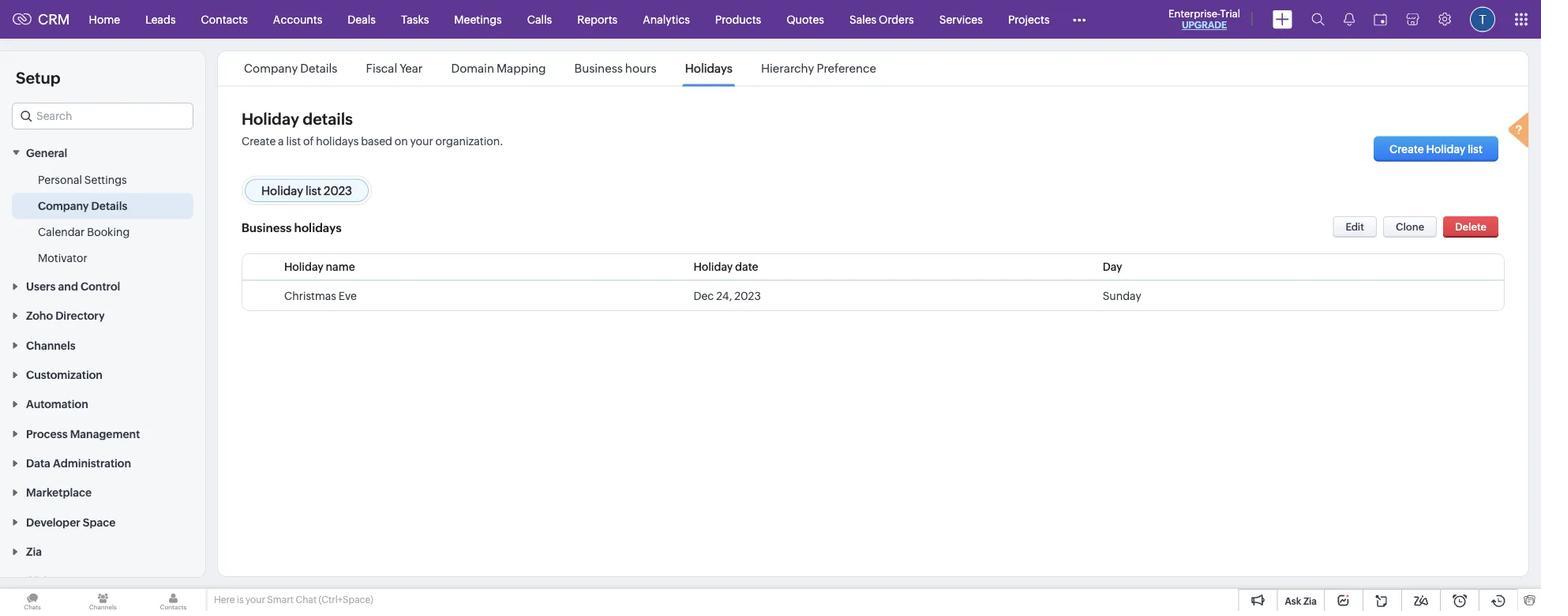 Task type: describe. For each thing, give the bounding box(es) containing it.
services link
[[927, 0, 996, 38]]

marketplace button
[[0, 478, 205, 507]]

cpq
[[26, 575, 50, 588]]

channels button
[[0, 330, 205, 360]]

automation button
[[0, 389, 205, 419]]

create menu element
[[1264, 0, 1302, 38]]

holiday name
[[284, 261, 355, 273]]

contacts
[[201, 13, 248, 26]]

process management button
[[0, 419, 205, 448]]

holidays link
[[683, 62, 735, 75]]

business for business holidays
[[242, 221, 292, 235]]

company details link inside list
[[242, 62, 340, 75]]

chats image
[[0, 589, 65, 611]]

fiscal year link
[[364, 62, 425, 75]]

on
[[395, 135, 408, 148]]

clone
[[1396, 221, 1425, 233]]

general button
[[0, 137, 205, 167]]

holidays
[[685, 62, 733, 75]]

Search text field
[[13, 103, 193, 129]]

0 horizontal spatial create
[[242, 135, 276, 148]]

based
[[361, 135, 392, 148]]

users and control button
[[0, 271, 205, 301]]

calendar image
[[1374, 13, 1387, 26]]

channels image
[[70, 589, 135, 611]]

(ctrl+space)
[[319, 595, 373, 605]]

help image
[[1505, 110, 1537, 153]]

process
[[26, 428, 68, 440]]

holiday date
[[694, 261, 759, 273]]

company details link inside general region
[[38, 198, 127, 213]]

data administration
[[26, 457, 131, 470]]

personal
[[38, 173, 82, 186]]

mapping
[[497, 62, 546, 75]]

holiday for holiday list 2023
[[261, 184, 303, 197]]

customization button
[[0, 360, 205, 389]]

Other Modules field
[[1063, 7, 1096, 32]]

users
[[26, 280, 56, 293]]

automation
[[26, 398, 88, 411]]

create a list of holidays based on your organization. create holiday list
[[242, 135, 1483, 155]]

list inside tab
[[306, 184, 321, 197]]

administration
[[53, 457, 131, 470]]

2023 for holiday list 2023
[[324, 184, 352, 197]]

domain mapping link
[[449, 62, 548, 75]]

a
[[278, 135, 284, 148]]

holiday details
[[242, 110, 353, 128]]

leads link
[[133, 0, 188, 38]]

quotes link
[[774, 0, 837, 38]]

deals link
[[335, 0, 388, 38]]

holiday for holiday details
[[242, 110, 299, 128]]

enterprise-trial upgrade
[[1169, 8, 1241, 30]]

business for business hours
[[575, 62, 623, 75]]

24,
[[716, 290, 732, 302]]

sales orders
[[850, 13, 914, 26]]

hierarchy preference
[[761, 62, 877, 75]]

details
[[303, 110, 353, 128]]

customization
[[26, 369, 103, 381]]

your inside create a list of holidays based on your organization. create holiday list
[[410, 135, 433, 148]]

home
[[89, 13, 120, 26]]

enterprise-
[[1169, 8, 1221, 19]]

of
[[303, 135, 314, 148]]

ask zia
[[1285, 596, 1317, 606]]

reports
[[577, 13, 618, 26]]

1 horizontal spatial zia
[[1304, 596, 1317, 606]]

crm link
[[13, 11, 70, 27]]

contacts image
[[141, 589, 206, 611]]

here is your smart chat (ctrl+space)
[[214, 595, 373, 605]]

tasks
[[401, 13, 429, 26]]

0 horizontal spatial list
[[286, 135, 301, 148]]

create holiday list button
[[1374, 136, 1499, 161]]

booking
[[87, 225, 130, 238]]

company details inside list
[[244, 62, 338, 75]]

meetings
[[454, 13, 502, 26]]

1 vertical spatial holidays
[[294, 221, 342, 235]]

edit
[[1346, 221, 1365, 233]]

holiday for holiday name
[[284, 261, 324, 273]]

orders
[[879, 13, 914, 26]]

search element
[[1302, 0, 1335, 39]]

smart
[[267, 595, 294, 605]]

delete
[[1456, 221, 1487, 233]]

personal settings
[[38, 173, 127, 186]]

meetings link
[[442, 0, 515, 38]]

holiday for holiday date
[[694, 261, 733, 273]]

1 vertical spatial your
[[246, 595, 265, 605]]

zia inside zia dropdown button
[[26, 545, 42, 558]]

data
[[26, 457, 50, 470]]

fiscal year
[[366, 62, 423, 75]]

holiday list 2023
[[261, 184, 352, 197]]

sales orders link
[[837, 0, 927, 38]]

dec 24, 2023
[[694, 290, 761, 302]]

hours
[[625, 62, 657, 75]]

company details inside general region
[[38, 199, 127, 212]]

2023 for dec 24, 2023
[[735, 290, 761, 302]]

channels
[[26, 339, 76, 352]]

motivator link
[[38, 250, 87, 266]]

edit button
[[1333, 216, 1377, 238]]

deals
[[348, 13, 376, 26]]

preference
[[817, 62, 877, 75]]

eve
[[339, 290, 357, 302]]

holiday inside create a list of holidays based on your organization. create holiday list
[[1427, 143, 1466, 155]]

hierarchy
[[761, 62, 814, 75]]



Task type: vqa. For each thing, say whether or not it's contained in the screenshot.
'image'
no



Task type: locate. For each thing, give the bounding box(es) containing it.
general region
[[0, 167, 205, 271]]

day
[[1103, 261, 1123, 273]]

1 horizontal spatial create
[[1390, 143, 1424, 155]]

users and control
[[26, 280, 120, 293]]

search image
[[1312, 13, 1325, 26]]

management
[[70, 428, 140, 440]]

sales
[[850, 13, 877, 26]]

1 vertical spatial company
[[38, 199, 89, 212]]

0 vertical spatial business
[[575, 62, 623, 75]]

your
[[410, 135, 433, 148], [246, 595, 265, 605]]

signals image
[[1344, 13, 1355, 26]]

company inside list
[[244, 62, 298, 75]]

sunday
[[1103, 290, 1142, 302]]

0 horizontal spatial 2023
[[324, 184, 352, 197]]

company details down "personal settings" "link"
[[38, 199, 127, 212]]

projects link
[[996, 0, 1063, 38]]

clone button
[[1383, 216, 1437, 238]]

control
[[81, 280, 120, 293]]

1 horizontal spatial business
[[575, 62, 623, 75]]

holidays inside create a list of holidays based on your organization. create holiday list
[[316, 135, 359, 148]]

0 vertical spatial holidays
[[316, 135, 359, 148]]

your right on
[[410, 135, 433, 148]]

calls link
[[515, 0, 565, 38]]

profile element
[[1461, 0, 1505, 38]]

analytics
[[643, 13, 690, 26]]

list
[[230, 51, 891, 86]]

2023
[[324, 184, 352, 197], [735, 290, 761, 302]]

developer space
[[26, 516, 116, 529]]

1 horizontal spatial company details link
[[242, 62, 340, 75]]

1 vertical spatial 2023
[[735, 290, 761, 302]]

tab
[[245, 178, 369, 203]]

create up clone
[[1390, 143, 1424, 155]]

holiday inside tab
[[261, 184, 303, 197]]

here
[[214, 595, 235, 605]]

company inside general region
[[38, 199, 89, 212]]

business down the holiday list 2023
[[242, 221, 292, 235]]

chat
[[296, 595, 317, 605]]

company details link
[[242, 62, 340, 75], [38, 198, 127, 213]]

0 horizontal spatial business
[[242, 221, 292, 235]]

accounts link
[[260, 0, 335, 38]]

home link
[[76, 0, 133, 38]]

holiday up dec on the top of the page
[[694, 261, 733, 273]]

0 horizontal spatial company details
[[38, 199, 127, 212]]

and
[[58, 280, 78, 293]]

company up calendar
[[38, 199, 89, 212]]

details up booking
[[91, 199, 127, 212]]

calendar booking
[[38, 225, 130, 238]]

list left help image
[[1468, 143, 1483, 155]]

1 vertical spatial business
[[242, 221, 292, 235]]

zia right ask
[[1304, 596, 1317, 606]]

1 vertical spatial zia
[[1304, 596, 1317, 606]]

1 horizontal spatial company
[[244, 62, 298, 75]]

zoho directory button
[[0, 301, 205, 330]]

1 vertical spatial company details
[[38, 199, 127, 212]]

list right the a
[[286, 135, 301, 148]]

1 vertical spatial company details link
[[38, 198, 127, 213]]

services
[[940, 13, 983, 26]]

is
[[237, 595, 244, 605]]

1 horizontal spatial your
[[410, 135, 433, 148]]

0 vertical spatial zia
[[26, 545, 42, 558]]

zia button
[[0, 536, 205, 566]]

your right the is
[[246, 595, 265, 605]]

general
[[26, 146, 67, 159]]

reports link
[[565, 0, 630, 38]]

tasks link
[[388, 0, 442, 38]]

calls
[[527, 13, 552, 26]]

settings
[[84, 173, 127, 186]]

business hours
[[575, 62, 657, 75]]

christmas
[[284, 290, 336, 302]]

year
[[400, 62, 423, 75]]

1 horizontal spatial 2023
[[735, 290, 761, 302]]

contacts link
[[188, 0, 260, 38]]

create left the a
[[242, 135, 276, 148]]

holiday left help image
[[1427, 143, 1466, 155]]

calendar booking link
[[38, 224, 130, 240]]

0 vertical spatial 2023
[[324, 184, 352, 197]]

holiday up the a
[[242, 110, 299, 128]]

list up business holidays
[[306, 184, 321, 197]]

holidays up holiday name
[[294, 221, 342, 235]]

1 horizontal spatial details
[[300, 62, 338, 75]]

holiday up business holidays
[[261, 184, 303, 197]]

products link
[[703, 0, 774, 38]]

upgrade
[[1182, 20, 1227, 30]]

business inside list
[[575, 62, 623, 75]]

developer space button
[[0, 507, 205, 536]]

dec
[[694, 290, 714, 302]]

zia
[[26, 545, 42, 558], [1304, 596, 1317, 606]]

2 horizontal spatial list
[[1468, 143, 1483, 155]]

0 vertical spatial company details link
[[242, 62, 340, 75]]

0 horizontal spatial details
[[91, 199, 127, 212]]

0 vertical spatial details
[[300, 62, 338, 75]]

create menu image
[[1273, 10, 1293, 29]]

2023 inside tab
[[324, 184, 352, 197]]

christmas eve
[[284, 290, 357, 302]]

hierarchy preference link
[[759, 62, 879, 75]]

developer
[[26, 516, 80, 529]]

zia up the cpq
[[26, 545, 42, 558]]

holidays down details
[[316, 135, 359, 148]]

tab containing holiday list
[[245, 178, 369, 203]]

organization.
[[436, 135, 503, 148]]

0 vertical spatial your
[[410, 135, 433, 148]]

1 horizontal spatial list
[[306, 184, 321, 197]]

ask
[[1285, 596, 1302, 606]]

business left hours
[[575, 62, 623, 75]]

business holidays
[[242, 221, 342, 235]]

0 horizontal spatial company details link
[[38, 198, 127, 213]]

cpq button
[[0, 566, 205, 595]]

projects
[[1008, 13, 1050, 26]]

company details link down "personal settings" "link"
[[38, 198, 127, 213]]

0 vertical spatial company details
[[244, 62, 338, 75]]

calendar
[[38, 225, 85, 238]]

2023 up business holidays
[[324, 184, 352, 197]]

2023 right "24,"
[[735, 290, 761, 302]]

personal settings link
[[38, 172, 127, 187]]

details inside general region
[[91, 199, 127, 212]]

domain mapping
[[451, 62, 546, 75]]

details
[[300, 62, 338, 75], [91, 199, 127, 212]]

company details down accounts link
[[244, 62, 338, 75]]

products
[[715, 13, 761, 26]]

1 horizontal spatial company details
[[244, 62, 338, 75]]

domain
[[451, 62, 494, 75]]

space
[[83, 516, 116, 529]]

0 horizontal spatial company
[[38, 199, 89, 212]]

marketplace
[[26, 486, 92, 499]]

delete button
[[1444, 216, 1499, 238]]

name
[[326, 261, 355, 273]]

company down accounts link
[[244, 62, 298, 75]]

list containing company details
[[230, 51, 891, 86]]

0 horizontal spatial zia
[[26, 545, 42, 558]]

process management
[[26, 428, 140, 440]]

trial
[[1221, 8, 1241, 19]]

1 vertical spatial details
[[91, 199, 127, 212]]

signals element
[[1335, 0, 1365, 39]]

accounts
[[273, 13, 322, 26]]

None field
[[12, 103, 193, 130]]

0 horizontal spatial your
[[246, 595, 265, 605]]

0 vertical spatial company
[[244, 62, 298, 75]]

company details link down accounts link
[[242, 62, 340, 75]]

analytics link
[[630, 0, 703, 38]]

business hours link
[[572, 62, 659, 75]]

holiday up the christmas
[[284, 261, 324, 273]]

details inside list
[[300, 62, 338, 75]]

profile image
[[1470, 7, 1496, 32]]

details up details
[[300, 62, 338, 75]]



